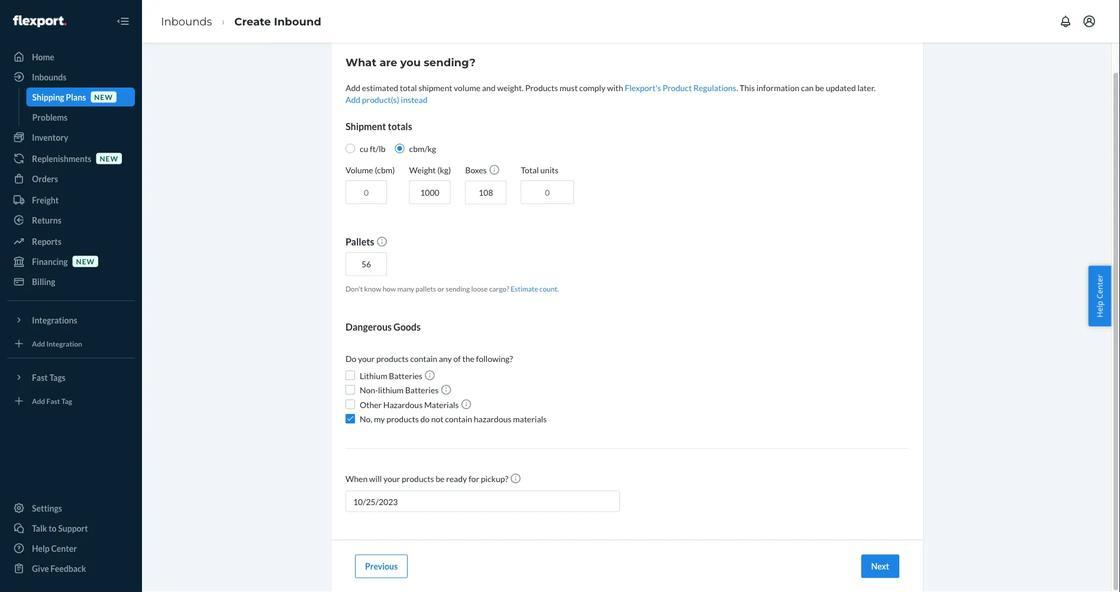 Task type: vqa. For each thing, say whether or not it's contained in the screenshot.
Problems
yes



Task type: locate. For each thing, give the bounding box(es) containing it.
close navigation image
[[116, 14, 130, 28]]

be
[[815, 82, 824, 92], [436, 474, 445, 484]]

1 vertical spatial help center
[[32, 544, 77, 554]]

. right estimate
[[557, 284, 559, 293]]

None radio
[[346, 143, 355, 153]]

next button
[[861, 554, 900, 578]]

0 text field for pallets
[[346, 252, 387, 276]]

0 text field for boxes
[[465, 180, 507, 204]]

don't
[[346, 284, 363, 293]]

None checkbox
[[346, 400, 355, 409]]

new for replenishments
[[100, 154, 118, 163]]

your right do
[[358, 354, 375, 364]]

0 vertical spatial products
[[376, 354, 409, 364]]

add down fast tags
[[32, 397, 45, 405]]

hazardous
[[383, 399, 423, 409]]

add integration
[[32, 339, 82, 348]]

add product(s) instead button
[[346, 93, 428, 105]]

add inside add fast tag link
[[32, 397, 45, 405]]

flexport's
[[625, 82, 661, 92]]

inbounds
[[161, 15, 212, 28], [32, 72, 66, 82]]

0 vertical spatial your
[[358, 354, 375, 364]]

contain left any
[[410, 354, 437, 364]]

0 horizontal spatial inbounds
[[32, 72, 66, 82]]

batteries up other hazardous materials
[[405, 385, 439, 395]]

estimate count button
[[511, 283, 557, 294]]

0 vertical spatial contain
[[410, 354, 437, 364]]

0 text field for weight (kg)
[[409, 180, 451, 204]]

1 vertical spatial center
[[51, 544, 77, 554]]

volume (cbm)
[[346, 165, 395, 175]]

boxes
[[465, 165, 488, 175]]

0 vertical spatial batteries
[[389, 370, 422, 380]]

reports
[[32, 236, 61, 246]]

integrations
[[32, 315, 77, 325]]

be left ready
[[436, 474, 445, 484]]

fast
[[32, 373, 48, 383], [46, 397, 60, 405]]

settings link
[[7, 499, 135, 518]]

contain
[[410, 354, 437, 364], [445, 414, 472, 424]]

0 horizontal spatial your
[[358, 354, 375, 364]]

None radio
[[395, 143, 405, 153]]

home link
[[7, 47, 135, 66]]

add left integration
[[32, 339, 45, 348]]

1 horizontal spatial center
[[1094, 275, 1105, 299]]

0 horizontal spatial help center
[[32, 544, 77, 554]]

1 horizontal spatial .
[[736, 82, 738, 92]]

of
[[453, 354, 461, 364]]

0 horizontal spatial inbounds link
[[7, 67, 135, 86]]

new right 'plans'
[[94, 93, 113, 101]]

1 vertical spatial help
[[32, 544, 50, 554]]

many
[[397, 284, 414, 293]]

0 vertical spatial fast
[[32, 373, 48, 383]]

create inbound
[[234, 15, 321, 28]]

sending
[[446, 284, 470, 293]]

0 vertical spatial new
[[94, 93, 113, 101]]

fast tags
[[32, 373, 66, 383]]

know
[[364, 284, 381, 293]]

new up orders link
[[100, 154, 118, 163]]

0 vertical spatial .
[[736, 82, 738, 92]]

0 vertical spatial inbounds
[[161, 15, 212, 28]]

center
[[1094, 275, 1105, 299], [51, 544, 77, 554]]

products
[[376, 354, 409, 364], [387, 414, 419, 424], [402, 474, 434, 484]]

0 text field down the weight (kg)
[[409, 180, 451, 204]]

shipment
[[419, 82, 452, 92]]

0 horizontal spatial help
[[32, 544, 50, 554]]

add estimated total shipment volume and weight. products must comply with flexport's product regulations . this information can be updated later. add product(s) instead
[[346, 82, 876, 104]]

1 horizontal spatial be
[[815, 82, 824, 92]]

products up lithium batteries
[[376, 354, 409, 364]]

cargo?
[[489, 284, 509, 293]]

give
[[32, 564, 49, 574]]

1 vertical spatial products
[[387, 414, 419, 424]]

1 vertical spatial inbounds link
[[7, 67, 135, 86]]

dangerous goods
[[346, 321, 421, 333]]

talk
[[32, 523, 47, 533]]

0 vertical spatial center
[[1094, 275, 1105, 299]]

add for add fast tag
[[32, 397, 45, 405]]

add down what
[[346, 82, 361, 92]]

0 text field
[[409, 180, 451, 204], [521, 180, 574, 204], [465, 180, 507, 204], [346, 252, 387, 276]]

1 horizontal spatial inbounds
[[161, 15, 212, 28]]

products for contain
[[376, 354, 409, 364]]

center inside button
[[1094, 275, 1105, 299]]

1 horizontal spatial help center
[[1094, 275, 1105, 318]]

products left ready
[[402, 474, 434, 484]]

1 horizontal spatial help
[[1094, 301, 1105, 318]]

comply
[[579, 82, 606, 92]]

can
[[801, 82, 814, 92]]

dangerous
[[346, 321, 392, 333]]

following?
[[476, 354, 513, 364]]

next
[[871, 561, 889, 571]]

new down the reports link
[[76, 257, 95, 266]]

. left this on the right top of page
[[736, 82, 738, 92]]

0 text field for total units
[[521, 180, 574, 204]]

give feedback
[[32, 564, 86, 574]]

1 vertical spatial be
[[436, 474, 445, 484]]

0 vertical spatial inbounds link
[[161, 15, 212, 28]]

add inside add integration link
[[32, 339, 45, 348]]

other hazardous materials
[[360, 399, 460, 409]]

updated
[[826, 82, 856, 92]]

will
[[369, 474, 382, 484]]

products down hazardous
[[387, 414, 419, 424]]

fast left tag
[[46, 397, 60, 405]]

product
[[663, 82, 692, 92]]

must
[[560, 82, 578, 92]]

2 vertical spatial new
[[76, 257, 95, 266]]

your right will at the bottom of the page
[[384, 474, 400, 484]]

0 vertical spatial help
[[1094, 301, 1105, 318]]

do your products contain any of the following?
[[346, 354, 513, 364]]

2 vertical spatial products
[[402, 474, 434, 484]]

help center
[[1094, 275, 1105, 318], [32, 544, 77, 554]]

fast left tags
[[32, 373, 48, 383]]

0 text field down "units"
[[521, 180, 574, 204]]

cbm/kg
[[409, 143, 436, 153]]

do
[[420, 414, 430, 424]]

1 horizontal spatial inbounds link
[[161, 15, 212, 28]]

open account menu image
[[1082, 14, 1097, 28]]

and
[[482, 82, 496, 92]]

1 vertical spatial your
[[384, 474, 400, 484]]

talk to support
[[32, 523, 88, 533]]

totals
[[388, 120, 412, 132]]

replenishments
[[32, 154, 91, 164]]

0 vertical spatial help center
[[1094, 275, 1105, 318]]

0 horizontal spatial center
[[51, 544, 77, 554]]

information
[[757, 82, 799, 92]]

talk to support button
[[7, 519, 135, 538]]

1 vertical spatial contain
[[445, 414, 472, 424]]

add
[[346, 82, 361, 92], [346, 94, 361, 104], [32, 339, 45, 348], [32, 397, 45, 405]]

1 vertical spatial inbounds
[[32, 72, 66, 82]]

previous button
[[355, 554, 408, 578]]

tags
[[49, 373, 66, 383]]

0 vertical spatial be
[[815, 82, 824, 92]]

cu ft/lb
[[360, 143, 386, 153]]

be right can
[[815, 82, 824, 92]]

1 vertical spatial fast
[[46, 397, 60, 405]]

1 horizontal spatial contain
[[445, 414, 472, 424]]

help
[[1094, 301, 1105, 318], [32, 544, 50, 554]]

support
[[58, 523, 88, 533]]

financing
[[32, 257, 68, 267]]

0 text field down boxes
[[465, 180, 507, 204]]

pallets
[[416, 284, 436, 293]]

previous
[[365, 561, 398, 571]]

1 vertical spatial .
[[557, 284, 559, 293]]

(kg)
[[437, 165, 451, 175]]

returns
[[32, 215, 61, 225]]

total
[[521, 165, 539, 175]]

how
[[383, 284, 396, 293]]

0 text field down "pallets"
[[346, 252, 387, 276]]

products
[[525, 82, 558, 92]]

inbounds link
[[161, 15, 212, 28], [7, 67, 135, 86]]

ready
[[446, 474, 467, 484]]

batteries up non-lithium batteries
[[389, 370, 422, 380]]

contain right not
[[445, 414, 472, 424]]

plans
[[66, 92, 86, 102]]

inventory link
[[7, 128, 135, 147]]

None checkbox
[[346, 371, 355, 380], [346, 385, 355, 394], [346, 414, 355, 423], [346, 371, 355, 380], [346, 385, 355, 394], [346, 414, 355, 423]]

1 vertical spatial new
[[100, 154, 118, 163]]

0 horizontal spatial contain
[[410, 354, 437, 364]]

fast tags button
[[7, 368, 135, 387]]

0 horizontal spatial be
[[436, 474, 445, 484]]

non-lithium batteries
[[360, 385, 440, 395]]

product(s)
[[362, 94, 399, 104]]



Task type: describe. For each thing, give the bounding box(es) containing it.
create inbound link
[[234, 15, 321, 28]]

cu
[[360, 143, 368, 153]]

add fast tag link
[[7, 392, 135, 411]]

10/25/2023
[[353, 497, 398, 507]]

my
[[374, 414, 385, 424]]

flexport logo image
[[13, 15, 66, 27]]

billing link
[[7, 272, 135, 291]]

breadcrumbs navigation
[[151, 4, 331, 39]]

when
[[346, 474, 368, 484]]

add integration link
[[7, 334, 135, 353]]

feedback
[[51, 564, 86, 574]]

later.
[[858, 82, 876, 92]]

weight
[[409, 165, 436, 175]]

are
[[380, 55, 397, 68]]

help center inside button
[[1094, 275, 1105, 318]]

integrations button
[[7, 311, 135, 330]]

create
[[234, 15, 271, 28]]

tag
[[61, 397, 72, 405]]

estimate
[[511, 284, 538, 293]]

add for add integration
[[32, 339, 45, 348]]

the
[[462, 354, 474, 364]]

weight.
[[497, 82, 524, 92]]

add fast tag
[[32, 397, 72, 405]]

add for add estimated total shipment volume and weight. products must comply with flexport's product regulations . this information can be updated later. add product(s) instead
[[346, 82, 361, 92]]

freight
[[32, 195, 59, 205]]

inbound
[[274, 15, 321, 28]]

shipment
[[346, 120, 386, 132]]

be inside add estimated total shipment volume and weight. products must comply with flexport's product regulations . this information can be updated later. add product(s) instead
[[815, 82, 824, 92]]

regulations
[[694, 82, 736, 92]]

units
[[540, 165, 559, 175]]

fast inside dropdown button
[[32, 373, 48, 383]]

new for financing
[[76, 257, 95, 266]]

lithium
[[360, 370, 387, 380]]

products for do
[[387, 414, 419, 424]]

help center link
[[7, 539, 135, 558]]

0 horizontal spatial .
[[557, 284, 559, 293]]

instead
[[401, 94, 428, 104]]

total
[[400, 82, 417, 92]]

pickup?
[[481, 474, 508, 484]]

shipping
[[32, 92, 64, 102]]

give feedback button
[[7, 559, 135, 578]]

no, my products do not contain hazardous materials
[[360, 414, 547, 424]]

1 horizontal spatial your
[[384, 474, 400, 484]]

(cbm)
[[375, 165, 395, 175]]

total units
[[521, 165, 559, 175]]

weight (kg)
[[409, 165, 451, 175]]

what
[[346, 55, 377, 68]]

hazardous
[[474, 414, 512, 424]]

or
[[438, 284, 444, 293]]

inventory
[[32, 132, 68, 142]]

goods
[[394, 321, 421, 333]]

ft/lb
[[370, 143, 386, 153]]

do
[[346, 354, 356, 364]]

0 text field
[[346, 180, 387, 204]]

problems link
[[26, 108, 135, 127]]

inbounds inside breadcrumbs navigation
[[161, 15, 212, 28]]

freight link
[[7, 191, 135, 209]]

count
[[540, 284, 557, 293]]

1 vertical spatial batteries
[[405, 385, 439, 395]]

shipping plans
[[32, 92, 86, 102]]

to
[[49, 523, 57, 533]]

integration
[[46, 339, 82, 348]]

problems
[[32, 112, 68, 122]]

flexport's product regulations button
[[625, 81, 736, 93]]

add left product(s)
[[346, 94, 361, 104]]

lithium batteries
[[360, 370, 424, 380]]

loose
[[471, 284, 488, 293]]

help inside help center link
[[32, 544, 50, 554]]

open notifications image
[[1059, 14, 1073, 28]]

reports link
[[7, 232, 135, 251]]

volume
[[346, 165, 373, 175]]

orders link
[[7, 169, 135, 188]]

estimated
[[362, 82, 398, 92]]

orders
[[32, 174, 58, 184]]

for
[[469, 474, 479, 484]]

. inside add estimated total shipment volume and weight. products must comply with flexport's product regulations . this information can be updated later. add product(s) instead
[[736, 82, 738, 92]]

help center button
[[1089, 266, 1111, 327]]

new for shipping plans
[[94, 93, 113, 101]]

home
[[32, 52, 54, 62]]

any
[[439, 354, 452, 364]]

returns link
[[7, 211, 135, 230]]

help inside help center button
[[1094, 301, 1105, 318]]



